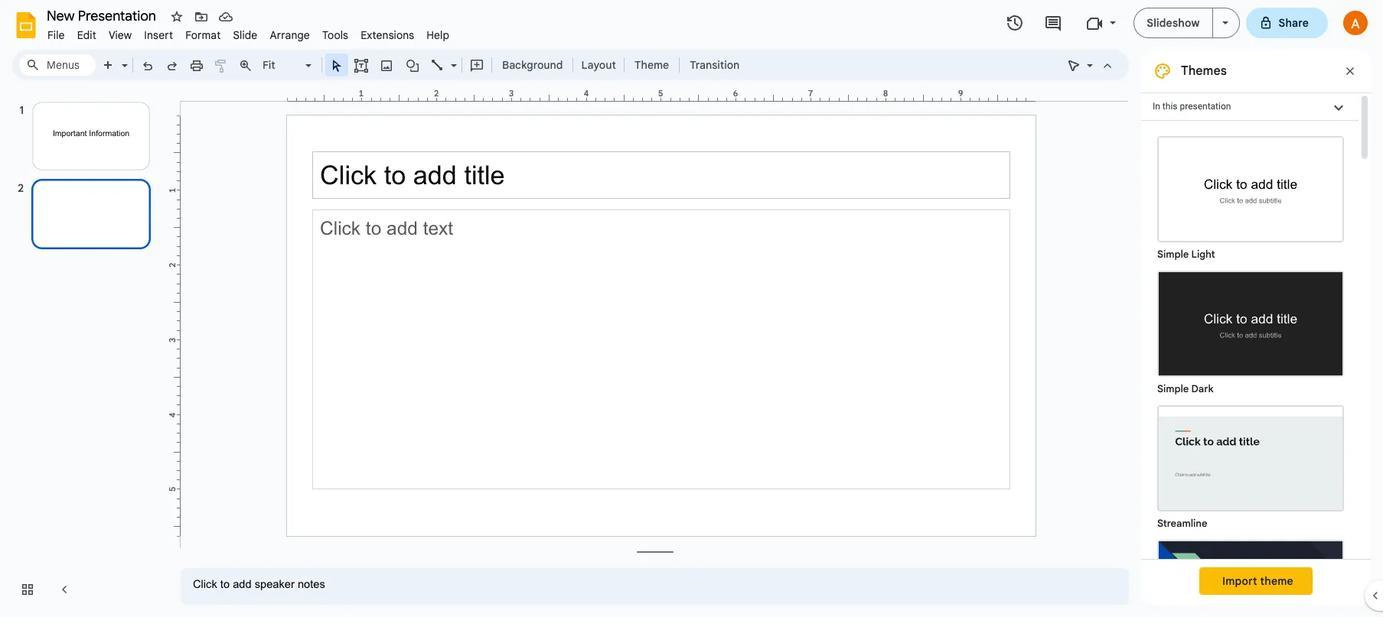 Task type: locate. For each thing, give the bounding box(es) containing it.
Streamline radio
[[1150, 398, 1352, 533]]

1 vertical spatial simple
[[1158, 383, 1189, 396]]

tools
[[322, 28, 349, 42]]

theme button
[[628, 54, 676, 77]]

mode and view toolbar
[[1062, 50, 1120, 80]]

simple left dark
[[1158, 383, 1189, 396]]

themes section
[[1142, 50, 1372, 618]]

simple inside simple dark option
[[1158, 383, 1189, 396]]

simple
[[1158, 248, 1189, 261], [1158, 383, 1189, 396]]

simple inside simple light option
[[1158, 248, 1189, 261]]

themes application
[[0, 0, 1384, 618]]

insert image image
[[378, 54, 396, 76]]

file
[[47, 28, 65, 42]]

this
[[1163, 101, 1178, 112]]

option group containing simple light
[[1142, 121, 1359, 618]]

simple for simple light
[[1158, 248, 1189, 261]]

0 vertical spatial simple
[[1158, 248, 1189, 261]]

in
[[1153, 101, 1161, 112]]

theme
[[635, 58, 669, 72]]

extensions menu item
[[355, 26, 421, 44]]

Focus radio
[[1150, 533, 1352, 618]]

share
[[1279, 16, 1310, 30]]

format
[[185, 28, 221, 42]]

menu bar banner
[[0, 0, 1384, 618]]

simple light
[[1158, 248, 1216, 261]]

Simple Light radio
[[1150, 129, 1352, 618]]

simple left light
[[1158, 248, 1189, 261]]

2 simple from the top
[[1158, 383, 1189, 396]]

Menus field
[[19, 54, 96, 76]]

navigation
[[0, 87, 168, 618]]

Zoom field
[[258, 54, 319, 77]]

simple for simple dark
[[1158, 383, 1189, 396]]

import
[[1223, 575, 1258, 589]]

main toolbar
[[95, 54, 748, 77]]

shape image
[[404, 54, 422, 76]]

menu bar inside menu bar banner
[[41, 20, 456, 45]]

option group
[[1142, 121, 1359, 618]]

insert menu item
[[138, 26, 179, 44]]

slideshow button
[[1134, 8, 1213, 38]]

slideshow
[[1147, 16, 1200, 30]]

view
[[109, 28, 132, 42]]

layout button
[[577, 54, 621, 77]]

in this presentation tab
[[1142, 93, 1359, 121]]

menu bar containing file
[[41, 20, 456, 45]]

new slide with layout image
[[118, 55, 128, 60]]

menu bar
[[41, 20, 456, 45]]

theme
[[1261, 575, 1294, 589]]

dark
[[1192, 383, 1214, 396]]

edit menu item
[[71, 26, 103, 44]]

slide
[[233, 28, 258, 42]]

simple dark
[[1158, 383, 1214, 396]]

help menu item
[[421, 26, 456, 44]]

arrange
[[270, 28, 310, 42]]

tools menu item
[[316, 26, 355, 44]]

1 simple from the top
[[1158, 248, 1189, 261]]



Task type: vqa. For each thing, say whether or not it's contained in the screenshot.
Arrange menu item on the left
yes



Task type: describe. For each thing, give the bounding box(es) containing it.
in this presentation
[[1153, 101, 1232, 112]]

slide menu item
[[227, 26, 264, 44]]

transition
[[690, 58, 740, 72]]

file menu item
[[41, 26, 71, 44]]

Zoom text field
[[260, 54, 303, 76]]

themes
[[1182, 64, 1227, 79]]

extensions
[[361, 28, 414, 42]]

option group inside themes section
[[1142, 121, 1359, 618]]

select line image
[[447, 55, 457, 60]]

import theme button
[[1200, 568, 1313, 596]]

import theme
[[1223, 575, 1294, 589]]

Simple Dark radio
[[1150, 263, 1352, 398]]

background button
[[495, 54, 570, 77]]

focus image
[[1159, 542, 1343, 618]]

background
[[502, 58, 563, 72]]

layout
[[582, 58, 616, 72]]

transition button
[[683, 54, 747, 77]]

navigation inside themes application
[[0, 87, 168, 618]]

view menu item
[[103, 26, 138, 44]]

edit
[[77, 28, 96, 42]]

help
[[427, 28, 450, 42]]

arrange menu item
[[264, 26, 316, 44]]

Rename text field
[[41, 6, 165, 25]]

Star checkbox
[[166, 6, 188, 28]]

streamline
[[1158, 518, 1208, 531]]

share button
[[1246, 8, 1329, 38]]

format menu item
[[179, 26, 227, 44]]

insert
[[144, 28, 173, 42]]

presentation
[[1180, 101, 1232, 112]]

presentation options image
[[1223, 21, 1229, 25]]

light
[[1192, 248, 1216, 261]]



